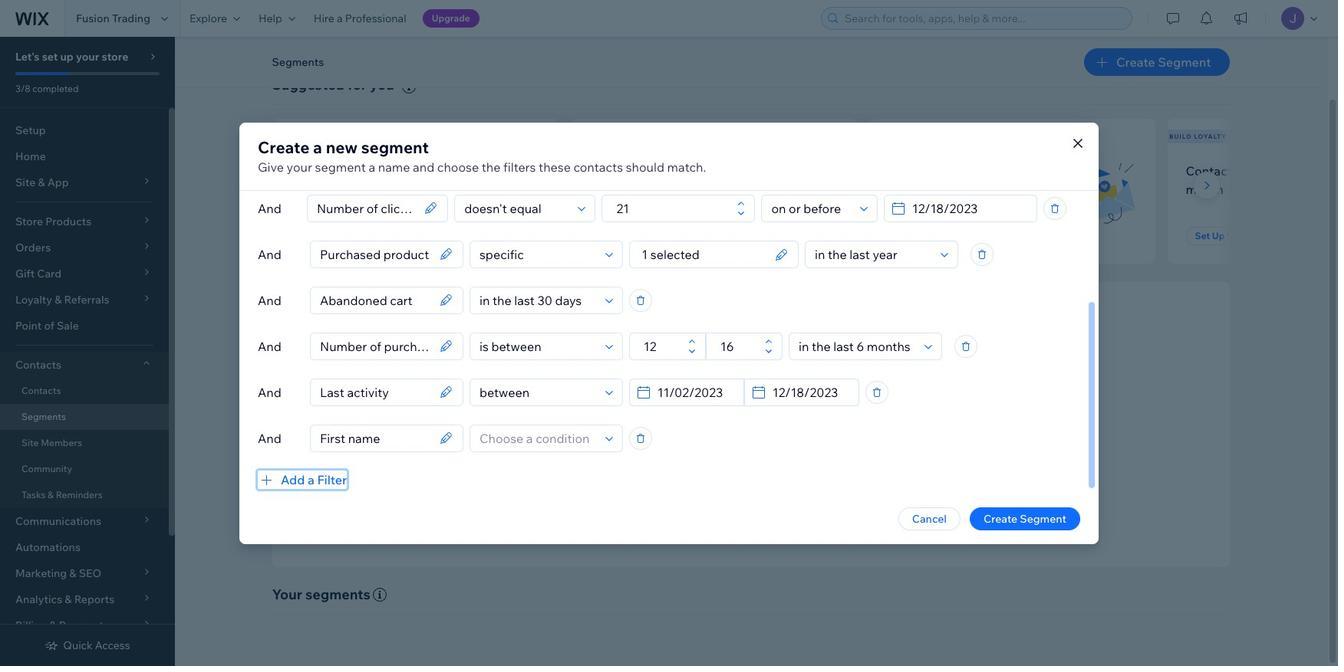 Task type: describe. For each thing, give the bounding box(es) containing it.
automations
[[15, 541, 81, 555]]

who inside active email subscribers who clicked on your campaign
[[1031, 163, 1056, 179]]

home
[[15, 150, 46, 163]]

of inside the reach the right target audience create specific groups of contacts that update automatically send personalized email campaigns to drive sales and build trust
[[714, 434, 724, 448]]

your
[[272, 586, 302, 604]]

build
[[870, 455, 895, 469]]

segments
[[305, 586, 371, 604]]

filters
[[504, 159, 536, 175]]

segments for segments button
[[272, 55, 324, 69]]

give
[[258, 159, 284, 175]]

5 and from the top
[[258, 385, 281, 400]]

let's
[[15, 50, 40, 64]]

contacts inside "contacts with a birthday th"
[[1186, 163, 1239, 179]]

up for clicked
[[914, 230, 927, 242]]

quick access
[[63, 639, 130, 653]]

up
[[60, 50, 74, 64]]

a left new
[[313, 137, 322, 157]]

3/8
[[15, 83, 30, 94]]

site members link
[[0, 431, 169, 457]]

made
[[634, 182, 667, 197]]

for
[[348, 76, 367, 94]]

list
[[446, 182, 464, 197]]

0 horizontal spatial create segment
[[984, 512, 1067, 526]]

fusion
[[76, 12, 110, 25]]

select an option field for enter a number text field
[[767, 195, 856, 221]]

your segments
[[272, 586, 371, 604]]

the inside 'create a new segment give your segment a name and choose the filters these contacts should match.'
[[482, 159, 501, 175]]

you
[[370, 76, 394, 94]]

who for purchase
[[707, 163, 732, 179]]

setup
[[15, 124, 46, 137]]

sales
[[821, 455, 846, 469]]

contacts button
[[0, 352, 169, 378]]

clicked
[[888, 182, 928, 197]]

point of sale link
[[0, 313, 169, 339]]

mailing
[[401, 182, 444, 197]]

professional
[[345, 12, 406, 25]]

email inside the reach the right target audience create specific groups of contacts that update automatically send personalized email campaigns to drive sales and build trust
[[694, 455, 721, 469]]

tasks
[[21, 490, 46, 501]]

&
[[48, 490, 54, 501]]

tasks & reminders link
[[0, 483, 169, 509]]

contacts inside the reach the right target audience create specific groups of contacts that update automatically send personalized email campaigns to drive sales and build trust
[[726, 434, 769, 448]]

contacts inside new contacts who recently subscribed to your mailing list
[[319, 163, 369, 179]]

your inside active email subscribers who clicked on your campaign
[[949, 182, 975, 197]]

hire a professional
[[314, 12, 406, 25]]

set for active email subscribers who clicked on your campaign
[[897, 230, 912, 242]]

to inside new contacts who recently subscribed to your mailing list
[[358, 182, 370, 197]]

To text field
[[716, 333, 761, 360]]

name
[[378, 159, 410, 175]]

new for new contacts who recently subscribed to your mailing list
[[290, 163, 317, 179]]

potential customers who haven't made a purchase yet
[[589, 163, 753, 197]]

of inside the sidebar element
[[44, 319, 54, 333]]

reach the right target audience create specific groups of contacts that update automatically send personalized email campaigns to drive sales and build trust
[[598, 411, 921, 469]]

set up segment button for subscribed
[[290, 227, 381, 246]]

create inside the reach the right target audience create specific groups of contacts that update automatically send personalized email campaigns to drive sales and build trust
[[598, 434, 632, 448]]

contacts for "contacts" dropdown button on the left bottom of page
[[15, 358, 61, 372]]

contacts for contacts link
[[21, 385, 61, 397]]

haven't
[[589, 182, 631, 197]]

let's set up your store
[[15, 50, 128, 64]]

3 and from the top
[[258, 293, 281, 308]]

0 vertical spatial segment
[[361, 137, 429, 157]]

new subscribers
[[274, 133, 345, 140]]

a inside potential customers who haven't made a purchase yet
[[669, 182, 676, 197]]

and inside the reach the right target audience create specific groups of contacts that update automatically send personalized email campaigns to drive sales and build trust
[[848, 455, 867, 469]]

segments button
[[264, 51, 332, 74]]

on
[[931, 182, 946, 197]]

segments link
[[0, 404, 169, 431]]

setup link
[[0, 117, 169, 144]]

fusion trading
[[76, 12, 150, 25]]

a inside "contacts with a birthday th"
[[1269, 163, 1276, 179]]

the inside the reach the right target audience create specific groups of contacts that update automatically send personalized email campaigns to drive sales and build trust
[[692, 411, 713, 429]]

with
[[1241, 163, 1266, 179]]

add
[[281, 472, 305, 488]]

drive
[[793, 455, 818, 469]]

and inside 'create a new segment give your segment a name and choose the filters these contacts should match.'
[[413, 159, 435, 175]]

site
[[21, 437, 39, 449]]

list containing new contacts who recently subscribed to your mailing list
[[269, 119, 1338, 264]]

1 and from the top
[[258, 201, 281, 216]]

a left name
[[369, 159, 375, 175]]

set
[[42, 50, 58, 64]]

create segment button for cancel
[[970, 508, 1081, 531]]

specific
[[634, 434, 673, 448]]

0 vertical spatial subscribers
[[293, 133, 345, 140]]

set for new contacts who recently subscribed to your mailing list
[[300, 230, 315, 242]]

recently
[[399, 163, 447, 179]]

1 horizontal spatial create segment
[[1117, 54, 1211, 70]]

contacts with a birthday th
[[1186, 163, 1338, 197]]

community link
[[0, 457, 169, 483]]

upgrade button
[[423, 9, 480, 28]]

build loyalty
[[1170, 133, 1227, 140]]

4 set up segment button from the left
[[1186, 227, 1277, 246]]

set up segment button for made
[[589, 227, 679, 246]]

hire
[[314, 12, 335, 25]]

reminders
[[56, 490, 103, 501]]

right
[[717, 411, 748, 429]]



Task type: locate. For each thing, give the bounding box(es) containing it.
that
[[772, 434, 792, 448]]

3 up from the left
[[914, 230, 927, 242]]

set up segment for subscribed
[[300, 230, 372, 242]]

store
[[102, 50, 128, 64]]

contacts up "haven't"
[[574, 159, 623, 175]]

12/18/2023 field
[[908, 195, 1032, 221], [768, 380, 854, 406]]

contacts down point of sale
[[15, 358, 61, 372]]

segment down new
[[315, 159, 366, 175]]

0 vertical spatial to
[[358, 182, 370, 197]]

3 set up segment from the left
[[897, 230, 969, 242]]

up down clicked
[[914, 230, 927, 242]]

loyalty
[[1194, 133, 1227, 140]]

a right with
[[1269, 163, 1276, 179]]

1 vertical spatial create segment
[[984, 512, 1067, 526]]

th
[[1330, 163, 1338, 179]]

set up segment down subscribed
[[300, 230, 372, 242]]

1 vertical spatial the
[[692, 411, 713, 429]]

0 horizontal spatial 12/18/2023 field
[[768, 380, 854, 406]]

set up segment button down "contacts with a birthday th" on the right top of page
[[1186, 227, 1277, 246]]

email down groups
[[694, 455, 721, 469]]

to right subscribed
[[358, 182, 370, 197]]

1 horizontal spatial subscribers
[[961, 163, 1029, 179]]

groups
[[676, 434, 711, 448]]

1 horizontal spatial and
[[848, 455, 867, 469]]

set up segment button down on
[[888, 227, 978, 246]]

your right on
[[949, 182, 975, 197]]

your inside 'create a new segment give your segment a name and choose the filters these contacts should match.'
[[287, 159, 312, 175]]

quick
[[63, 639, 93, 653]]

trust
[[897, 455, 921, 469]]

set up segment for made
[[598, 230, 670, 242]]

2 vertical spatial contacts
[[21, 385, 61, 397]]

2 and from the top
[[258, 247, 281, 262]]

0 horizontal spatial create segment button
[[970, 508, 1081, 531]]

set up segment down "contacts with a birthday th" on the right top of page
[[1195, 230, 1267, 242]]

who inside new contacts who recently subscribed to your mailing list
[[372, 163, 397, 179]]

create segment button for segments
[[1084, 48, 1230, 76]]

and down automatically
[[848, 455, 867, 469]]

segments inside the sidebar element
[[21, 411, 66, 423]]

the
[[482, 159, 501, 175], [692, 411, 713, 429]]

explore
[[190, 12, 227, 25]]

completed
[[32, 83, 79, 94]]

3 set up segment button from the left
[[888, 227, 978, 246]]

sale
[[57, 319, 79, 333]]

2 horizontal spatial contacts
[[726, 434, 769, 448]]

Enter a number text field
[[612, 195, 733, 221]]

0 vertical spatial the
[[482, 159, 501, 175]]

site members
[[21, 437, 82, 449]]

1 vertical spatial to
[[780, 455, 791, 469]]

to
[[358, 182, 370, 197], [780, 455, 791, 469]]

a down customers
[[669, 182, 676, 197]]

your down name
[[373, 182, 399, 197]]

up down subscribed
[[317, 230, 330, 242]]

add a filter
[[281, 472, 347, 488]]

segment
[[361, 137, 429, 157], [315, 159, 366, 175]]

who for your
[[372, 163, 397, 179]]

the left "filters"
[[482, 159, 501, 175]]

and
[[413, 159, 435, 175], [848, 455, 867, 469]]

0 vertical spatial select an option field
[[767, 195, 856, 221]]

automations link
[[0, 535, 169, 561]]

these
[[539, 159, 571, 175]]

1 horizontal spatial the
[[692, 411, 713, 429]]

add a filter button
[[258, 471, 347, 489]]

set up segment for clicked
[[897, 230, 969, 242]]

subscribers inside active email subscribers who clicked on your campaign
[[961, 163, 1029, 179]]

your inside the sidebar element
[[76, 50, 99, 64]]

subscribers up campaign
[[961, 163, 1029, 179]]

0 vertical spatial create segment button
[[1084, 48, 1230, 76]]

suggested
[[272, 76, 345, 94]]

up down "haven't"
[[615, 230, 628, 242]]

segment up name
[[361, 137, 429, 157]]

create
[[1117, 54, 1155, 70], [258, 137, 310, 157], [598, 434, 632, 448], [984, 512, 1018, 526]]

automatically
[[833, 434, 900, 448]]

up for subscribed
[[317, 230, 330, 242]]

active email subscribers who clicked on your campaign
[[888, 163, 1056, 197]]

0 horizontal spatial the
[[482, 159, 501, 175]]

filter
[[317, 472, 347, 488]]

subscribers
[[293, 133, 345, 140], [961, 163, 1029, 179]]

who up purchase
[[707, 163, 732, 179]]

4 set up segment from the left
[[1195, 230, 1267, 242]]

4 and from the top
[[258, 339, 281, 354]]

1 vertical spatial new
[[290, 163, 317, 179]]

suggested for you
[[272, 76, 394, 94]]

Select options field
[[635, 241, 771, 267]]

your right give
[[287, 159, 312, 175]]

contacts
[[1186, 163, 1239, 179], [15, 358, 61, 372], [21, 385, 61, 397]]

1 vertical spatial contacts
[[15, 358, 61, 372]]

home link
[[0, 144, 169, 170]]

subscribers down the suggested in the top of the page
[[293, 133, 345, 140]]

to left the drive
[[780, 455, 791, 469]]

3/8 completed
[[15, 83, 79, 94]]

the up groups
[[692, 411, 713, 429]]

new up subscribed
[[290, 163, 317, 179]]

and up mailing
[[413, 159, 435, 175]]

1 vertical spatial 12/18/2023 field
[[768, 380, 854, 406]]

0 vertical spatial contacts
[[1186, 163, 1239, 179]]

set
[[300, 230, 315, 242], [598, 230, 613, 242], [897, 230, 912, 242], [1195, 230, 1210, 242]]

up for made
[[615, 230, 628, 242]]

send
[[598, 455, 625, 469]]

personalized
[[627, 455, 691, 469]]

cancel button
[[899, 508, 961, 531]]

Select an option field
[[767, 195, 856, 221], [810, 241, 936, 267], [794, 333, 920, 360]]

new
[[326, 137, 358, 157]]

1 set from the left
[[300, 230, 315, 242]]

set up segment button for clicked
[[888, 227, 978, 246]]

your inside new contacts who recently subscribed to your mailing list
[[373, 182, 399, 197]]

update
[[794, 434, 830, 448]]

1 vertical spatial segment
[[315, 159, 366, 175]]

2 set up segment button from the left
[[589, 227, 679, 246]]

set up segment down on
[[897, 230, 969, 242]]

up down "contacts with a birthday th" on the right top of page
[[1212, 230, 1225, 242]]

segments inside button
[[272, 55, 324, 69]]

1 vertical spatial segments
[[21, 411, 66, 423]]

1 vertical spatial subscribers
[[961, 163, 1029, 179]]

hire a professional link
[[305, 0, 416, 37]]

1 vertical spatial and
[[848, 455, 867, 469]]

11/02/2023 field
[[653, 380, 739, 406]]

purchase
[[679, 182, 732, 197]]

0 vertical spatial and
[[413, 159, 435, 175]]

upgrade
[[432, 12, 470, 24]]

list
[[269, 119, 1338, 264]]

3 who from the left
[[1031, 163, 1056, 179]]

who left 'recently'
[[372, 163, 397, 179]]

build
[[1170, 133, 1192, 140]]

4 up from the left
[[1212, 230, 1225, 242]]

campaign
[[977, 182, 1035, 197]]

members
[[41, 437, 82, 449]]

2 vertical spatial select an option field
[[794, 333, 920, 360]]

email up on
[[927, 163, 958, 179]]

1 set up segment button from the left
[[290, 227, 381, 246]]

0 vertical spatial create segment
[[1117, 54, 1211, 70]]

2 set from the left
[[598, 230, 613, 242]]

1 set up segment from the left
[[300, 230, 372, 242]]

3 set from the left
[[897, 230, 912, 242]]

0 vertical spatial segments
[[272, 55, 324, 69]]

12/18/2023 field down 'active'
[[908, 195, 1032, 221]]

email inside active email subscribers who clicked on your campaign
[[927, 163, 958, 179]]

who up campaign
[[1031, 163, 1056, 179]]

4 set from the left
[[1195, 230, 1210, 242]]

0 horizontal spatial segments
[[21, 411, 66, 423]]

new contacts who recently subscribed to your mailing list
[[290, 163, 464, 197]]

active
[[888, 163, 924, 179]]

email
[[927, 163, 958, 179], [694, 455, 721, 469]]

1 horizontal spatial contacts
[[574, 159, 623, 175]]

match.
[[667, 159, 706, 175]]

contacts down "contacts" dropdown button on the left bottom of page
[[21, 385, 61, 397]]

subscribed
[[290, 182, 355, 197]]

12/18/2023 field up "audience"
[[768, 380, 854, 406]]

your right the up
[[76, 50, 99, 64]]

campaigns
[[723, 455, 778, 469]]

community
[[21, 464, 72, 475]]

sidebar element
[[0, 37, 175, 667]]

1 up from the left
[[317, 230, 330, 242]]

2 who from the left
[[707, 163, 732, 179]]

1 vertical spatial select an option field
[[810, 241, 936, 267]]

6 and from the top
[[258, 431, 281, 446]]

1 vertical spatial create segment button
[[970, 508, 1081, 531]]

1 horizontal spatial to
[[780, 455, 791, 469]]

From text field
[[639, 333, 684, 360]]

contacts inside dropdown button
[[15, 358, 61, 372]]

2 set up segment from the left
[[598, 230, 670, 242]]

birthday
[[1279, 163, 1327, 179]]

0 horizontal spatial who
[[372, 163, 397, 179]]

0 horizontal spatial to
[[358, 182, 370, 197]]

and
[[258, 201, 281, 216], [258, 247, 281, 262], [258, 293, 281, 308], [258, 339, 281, 354], [258, 385, 281, 400], [258, 431, 281, 446]]

1 horizontal spatial who
[[707, 163, 732, 179]]

a right the add
[[308, 472, 315, 488]]

new up give
[[274, 133, 291, 140]]

set up segment button down subscribed
[[290, 227, 381, 246]]

2 horizontal spatial who
[[1031, 163, 1056, 179]]

select an option field for select options field
[[810, 241, 936, 267]]

Choose a condition field
[[460, 195, 574, 221], [475, 241, 601, 267], [475, 287, 601, 314], [475, 333, 601, 360], [475, 380, 601, 406], [475, 426, 601, 452]]

2 up from the left
[[615, 230, 628, 242]]

contacts down new
[[319, 163, 369, 179]]

of left sale
[[44, 319, 54, 333]]

1 vertical spatial of
[[714, 434, 724, 448]]

0 horizontal spatial and
[[413, 159, 435, 175]]

1 horizontal spatial email
[[927, 163, 958, 179]]

set for potential customers who haven't made a purchase yet
[[598, 230, 613, 242]]

quick access button
[[45, 639, 130, 653]]

contacts up the campaigns
[[726, 434, 769, 448]]

audience
[[794, 411, 853, 429]]

1 vertical spatial email
[[694, 455, 721, 469]]

0 horizontal spatial email
[[694, 455, 721, 469]]

new inside new contacts who recently subscribed to your mailing list
[[290, 163, 317, 179]]

point
[[15, 319, 42, 333]]

choose
[[437, 159, 479, 175]]

0 vertical spatial email
[[927, 163, 958, 179]]

Search for tools, apps, help & more... field
[[840, 8, 1127, 29]]

create inside 'create a new segment give your segment a name and choose the filters these contacts should match.'
[[258, 137, 310, 157]]

help button
[[249, 0, 305, 37]]

create a new segment give your segment a name and choose the filters these contacts should match.
[[258, 137, 706, 175]]

contacts inside 'create a new segment give your segment a name and choose the filters these contacts should match.'
[[574, 159, 623, 175]]

point of sale
[[15, 319, 79, 333]]

who inside potential customers who haven't made a purchase yet
[[707, 163, 732, 179]]

0 vertical spatial of
[[44, 319, 54, 333]]

tasks & reminders
[[21, 490, 103, 501]]

0 horizontal spatial of
[[44, 319, 54, 333]]

segment
[[1158, 54, 1211, 70], [332, 230, 372, 242], [630, 230, 670, 242], [929, 230, 969, 242], [1227, 230, 1267, 242], [1020, 512, 1067, 526]]

trading
[[112, 12, 150, 25]]

segments for segments link in the bottom left of the page
[[21, 411, 66, 423]]

access
[[95, 639, 130, 653]]

contacts
[[574, 159, 623, 175], [319, 163, 369, 179], [726, 434, 769, 448]]

a right the hire
[[337, 12, 343, 25]]

set up segment down enter a number text field
[[598, 230, 670, 242]]

1 horizontal spatial segments
[[272, 55, 324, 69]]

None field
[[312, 195, 420, 221], [315, 241, 435, 267], [315, 287, 435, 314], [315, 333, 435, 360], [315, 380, 435, 406], [315, 426, 435, 452], [312, 195, 420, 221], [315, 241, 435, 267], [315, 287, 435, 314], [315, 333, 435, 360], [315, 380, 435, 406], [315, 426, 435, 452]]

set up segment button down enter a number text field
[[589, 227, 679, 246]]

new for new subscribers
[[274, 133, 291, 140]]

segments up site members
[[21, 411, 66, 423]]

0 vertical spatial 12/18/2023 field
[[908, 195, 1032, 221]]

0 vertical spatial new
[[274, 133, 291, 140]]

0 horizontal spatial subscribers
[[293, 133, 345, 140]]

1 horizontal spatial 12/18/2023 field
[[908, 195, 1032, 221]]

a inside button
[[308, 472, 315, 488]]

contacts down loyalty
[[1186, 163, 1239, 179]]

segments up the suggested in the top of the page
[[272, 55, 324, 69]]

to inside the reach the right target audience create specific groups of contacts that update automatically send personalized email campaigns to drive sales and build trust
[[780, 455, 791, 469]]

1 who from the left
[[372, 163, 397, 179]]

potential
[[589, 163, 640, 179]]

1 horizontal spatial of
[[714, 434, 724, 448]]

reach
[[649, 411, 689, 429]]

cancel
[[912, 512, 947, 526]]

new
[[274, 133, 291, 140], [290, 163, 317, 179]]

of down right
[[714, 434, 724, 448]]

customers
[[643, 163, 704, 179]]

of
[[44, 319, 54, 333], [714, 434, 724, 448]]

1 horizontal spatial create segment button
[[1084, 48, 1230, 76]]

0 horizontal spatial contacts
[[319, 163, 369, 179]]



Task type: vqa. For each thing, say whether or not it's contained in the screenshot.
fourth Select button from the right
no



